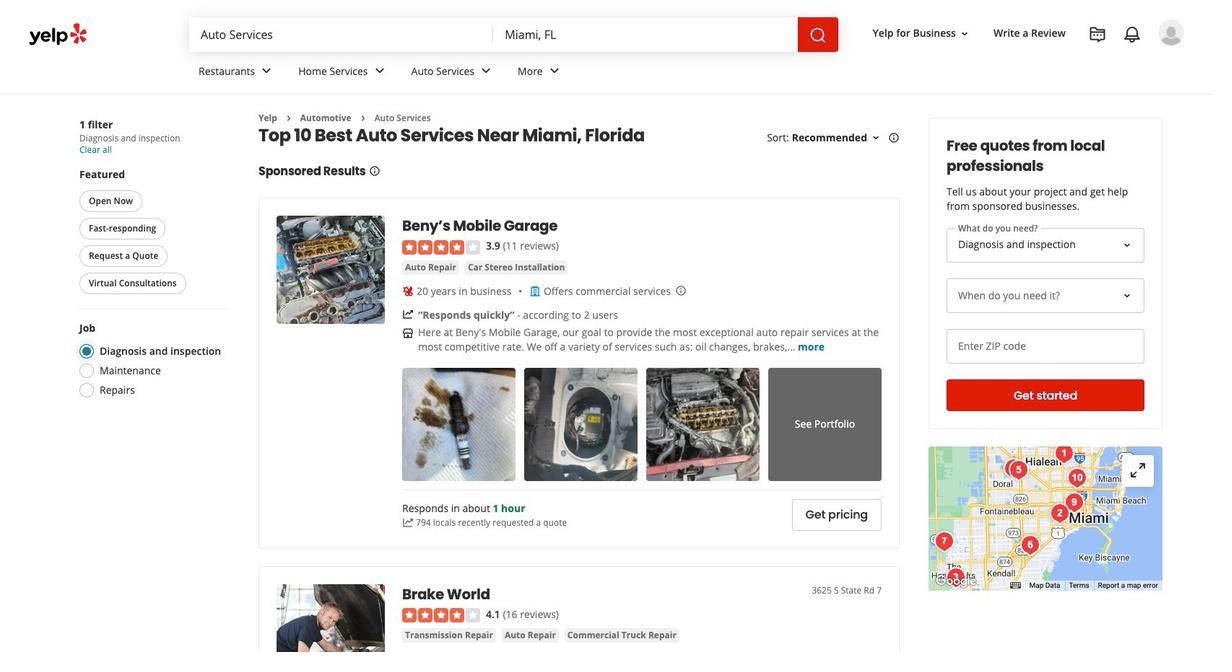 Task type: locate. For each thing, give the bounding box(es) containing it.
2 horizontal spatial 24 chevron down v2 image
[[546, 62, 563, 80]]

0 horizontal spatial 24 chevron down v2 image
[[371, 62, 388, 80]]

16 info v2 image
[[369, 166, 380, 177]]

16 chevron down v2 image
[[959, 28, 971, 39], [870, 132, 882, 144]]

1 horizontal spatial 16 chevron down v2 image
[[959, 28, 971, 39]]

none field things to do, nail salons, plumbers
[[189, 17, 494, 52]]

  text field
[[947, 329, 1145, 364]]

2 none field from the left
[[494, 17, 798, 52]]

24 chevron down v2 image
[[371, 62, 388, 80], [477, 62, 495, 80], [546, 62, 563, 80]]

notifications image
[[1124, 26, 1141, 43]]

2 24 chevron down v2 image from the left
[[477, 62, 495, 80]]

0 vertical spatial 16 chevron down v2 image
[[959, 28, 971, 39]]

24 chevron down v2 image
[[258, 62, 275, 80]]

None search field
[[189, 17, 838, 52]]

None field
[[189, 17, 494, 52], [494, 17, 798, 52]]

16 trending v2 image
[[402, 309, 414, 321]]

generic n. image
[[1159, 20, 1185, 46]]

16 bizhouse v2 image
[[402, 328, 414, 339]]

16 years in business v2 image
[[402, 286, 414, 297]]

0 horizontal spatial 16 chevron down v2 image
[[870, 132, 882, 144]]

group
[[77, 168, 230, 298]]

1 horizontal spatial 16 chevron right v2 image
[[357, 113, 369, 124]]

1 none field from the left
[[189, 17, 494, 52]]

option group
[[75, 321, 230, 402]]

0 horizontal spatial 16 chevron right v2 image
[[283, 113, 295, 124]]

projects image
[[1089, 26, 1107, 43]]

1 horizontal spatial 24 chevron down v2 image
[[477, 62, 495, 80]]

4.1 star rating image
[[402, 609, 480, 624]]

16 chevron right v2 image
[[283, 113, 295, 124], [357, 113, 369, 124]]

info icon image
[[675, 286, 687, 297], [675, 286, 687, 297]]

user actions element
[[861, 18, 1205, 107]]

What do you need? field
[[947, 228, 1145, 263]]



Task type: describe. For each thing, give the bounding box(es) containing it.
16 commercial services v2 image
[[529, 286, 541, 297]]

3 24 chevron down v2 image from the left
[[546, 62, 563, 80]]

1 24 chevron down v2 image from the left
[[371, 62, 388, 80]]

things to do, nail salons, plumbers search field
[[189, 17, 494, 52]]

none field address, neighborhood, city, state or zip
[[494, 17, 798, 52]]

business categories element
[[187, 52, 1185, 94]]

address, neighborhood, city, state or zip search field
[[494, 17, 798, 52]]

brake world image
[[277, 585, 385, 653]]

2 16 chevron right v2 image from the left
[[357, 113, 369, 124]]

3.9 star rating image
[[402, 240, 480, 255]]

1 16 chevron right v2 image from the left
[[283, 113, 295, 124]]

16 info v2 image
[[888, 132, 900, 144]]

beny's mobile garage image
[[277, 216, 385, 325]]

16 trending v2 image
[[402, 518, 414, 529]]

search image
[[809, 27, 827, 44]]

1 vertical spatial 16 chevron down v2 image
[[870, 132, 882, 144]]



Task type: vqa. For each thing, say whether or not it's contained in the screenshot.
Generic N. image at the right top of page
yes



